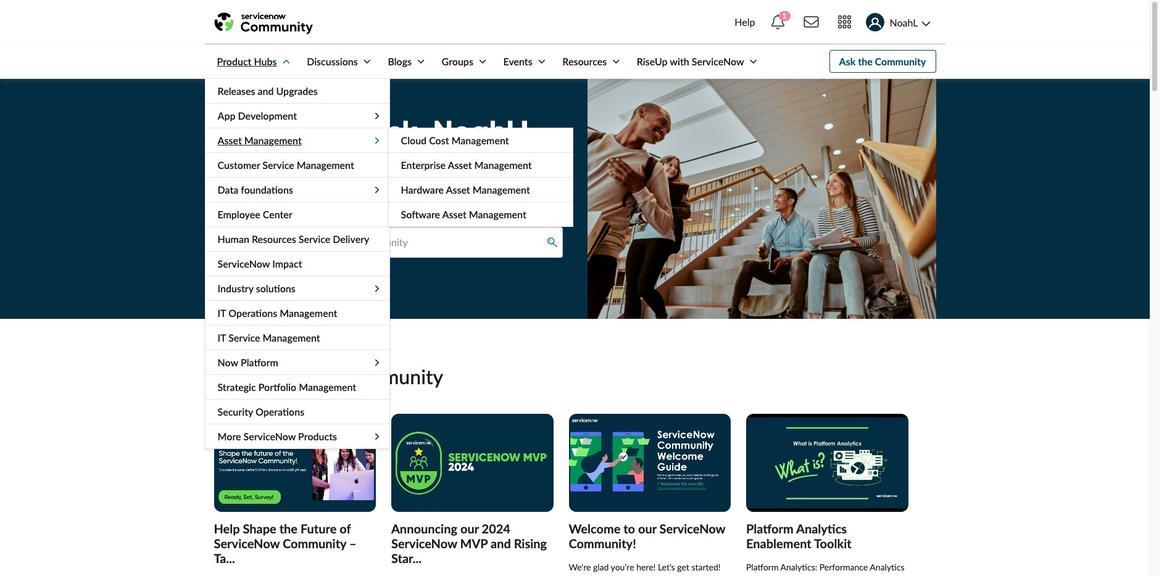 Task type: vqa. For each thing, say whether or not it's contained in the screenshot.
1:
no



Task type: describe. For each thing, give the bounding box(es) containing it.
with inside menu bar
[[670, 56, 689, 67]]

releases and upgrades link
[[205, 79, 389, 103]]

Search text field
[[303, 227, 563, 258]]

software asset management link
[[389, 202, 573, 227]]

customer
[[218, 159, 260, 171]]

customer service management link
[[205, 153, 389, 177]]

asset down the app
[[218, 135, 242, 146]]

analytics inside platform analytics: performance analytics
[[870, 562, 905, 573]]

servicenow inside "announcing our 2024 servicenow mvp and rising star..."
[[391, 536, 457, 551]]

operations for security
[[256, 406, 304, 418]]

data foundations link
[[205, 178, 389, 202]]

management down development
[[244, 135, 302, 146]]

it service management
[[218, 332, 320, 344]]

you're ready to thrive, learn, share, and connect with others. and you're not alone.
[[214, 160, 534, 200]]

human
[[218, 233, 249, 245]]

management for software asset management
[[469, 209, 526, 220]]

menu for asset management
[[388, 128, 573, 227]]

service for it service management
[[228, 332, 260, 344]]

management for it operations management
[[280, 307, 337, 319]]

platform inside menu bar
[[241, 357, 278, 369]]

cloud
[[401, 135, 427, 146]]

employee center
[[218, 209, 292, 220]]

rising
[[514, 536, 547, 551]]

strategic portfolio management link
[[205, 375, 389, 399]]

ask
[[839, 56, 856, 67]]

noahl!
[[433, 113, 529, 150]]

discussions
[[307, 56, 358, 67]]

to inside welcome to our servicenow community!
[[624, 522, 635, 536]]

industry solutions link
[[205, 277, 389, 301]]

platform analytics enablement toolkit image
[[746, 414, 908, 512]]

servicenow inside help shape the future of servicenow community – ta...
[[214, 536, 280, 551]]

servicenow impact
[[218, 258, 302, 270]]

here!
[[636, 562, 656, 573]]

asset for hardware
[[446, 184, 470, 196]]

blogs
[[388, 56, 412, 67]]

noahl
[[890, 17, 918, 28]]

analytics:
[[781, 562, 817, 573]]

ask the community
[[839, 56, 926, 67]]

app
[[218, 110, 236, 122]]

security operations link
[[205, 400, 389, 424]]

you're
[[326, 182, 366, 200]]

cloud cost management
[[401, 135, 509, 146]]

it operations management link
[[205, 301, 389, 325]]

operations for it
[[228, 307, 277, 319]]

help for help
[[735, 16, 755, 28]]

noahl button
[[861, 5, 936, 39]]

enterprise asset management
[[401, 159, 532, 171]]

app development
[[218, 110, 297, 122]]

human resources service delivery
[[218, 233, 369, 245]]

customer service management
[[218, 159, 354, 171]]

others.
[[246, 182, 291, 200]]

our inside welcome to our servicenow community!
[[638, 522, 657, 536]]

platform analytics: performance analytics
[[746, 562, 905, 577]]

now
[[218, 357, 238, 369]]

resources link
[[550, 44, 622, 78]]

releases
[[218, 85, 255, 97]]

1 horizontal spatial resources
[[563, 56, 607, 67]]

hubs
[[254, 56, 277, 67]]

employee center link
[[205, 202, 389, 227]]

management for strategic portfolio management
[[299, 381, 356, 393]]

2 horizontal spatial service
[[299, 233, 330, 245]]

strategic
[[218, 381, 256, 393]]

announcing
[[391, 522, 457, 536]]

announcing our 2024 servicenow mvp and rising star... link
[[391, 522, 547, 566]]

and inside "announcing our 2024 servicenow mvp and rising star..."
[[491, 536, 511, 551]]

enterprise
[[401, 159, 446, 171]]

ta...
[[214, 551, 235, 566]]

employee
[[218, 209, 260, 220]]

welcome to our servicenow community! link
[[569, 522, 725, 551]]

events link
[[491, 44, 548, 78]]

service for customer service management
[[262, 159, 294, 171]]

more servicenow products
[[218, 431, 337, 443]]

releases and upgrades
[[218, 85, 318, 97]]

cloud cost management link
[[389, 128, 573, 152]]

servicenow impact link
[[205, 252, 389, 276]]

management for enterprise asset management
[[474, 159, 532, 171]]

let's
[[658, 562, 675, 573]]

help shape the future of servicenow community – take our survey! image
[[214, 414, 376, 512]]

software asset management
[[401, 209, 526, 220]]

2024
[[482, 522, 510, 536]]

mvp
[[460, 536, 488, 551]]

share,
[[404, 160, 444, 178]]

back,
[[349, 113, 426, 150]]

help link
[[731, 5, 759, 40]]

star...
[[391, 551, 422, 566]]

and inside menu bar
[[258, 85, 274, 97]]

what's new in community
[[214, 365, 443, 389]]

what's
[[214, 365, 275, 389]]

groups link
[[429, 44, 489, 78]]

product
[[217, 56, 251, 67]]

future
[[301, 522, 337, 536]]

it for it operations management
[[218, 307, 226, 319]]

community!
[[569, 536, 636, 551]]

community inside help shape the future of servicenow community – ta...
[[283, 536, 346, 551]]

and inside you're ready to thrive, learn, share, and connect with others. and you're not alone.
[[447, 160, 475, 178]]

of
[[340, 522, 351, 536]]

events
[[503, 56, 533, 67]]

platform for platform analytics enablement toolkit
[[746, 522, 794, 536]]

riseup with servicenow
[[637, 56, 744, 67]]

to inside you're ready to thrive, learn, share, and connect with others. and you're not alone.
[[300, 160, 315, 178]]

platform analytics enablement toolkit link
[[746, 522, 852, 551]]

center
[[263, 209, 292, 220]]

1
[[782, 11, 787, 20]]

help shape the future of servicenow community – ta...
[[214, 522, 357, 566]]



Task type: locate. For each thing, give the bounding box(es) containing it.
to up and
[[300, 160, 315, 178]]

our inside "announcing our 2024 servicenow mvp and rising star..."
[[460, 522, 479, 536]]

welcome back, noahl!
[[214, 113, 529, 150]]

1 horizontal spatial to
[[624, 522, 635, 536]]

platform inside platform analytics: performance analytics
[[746, 562, 779, 573]]

management up hardware asset management link
[[474, 159, 532, 171]]

management for customer service management
[[297, 159, 354, 171]]

glad
[[593, 562, 609, 573]]

1 horizontal spatial with
[[670, 56, 689, 67]]

delivery
[[333, 233, 369, 245]]

with
[[670, 56, 689, 67], [214, 182, 242, 200]]

1 vertical spatial to
[[624, 522, 635, 536]]

community
[[875, 56, 926, 67], [342, 365, 443, 389], [283, 536, 346, 551]]

1 it from the top
[[218, 307, 226, 319]]

asset down cloud cost management
[[448, 159, 472, 171]]

upgrades
[[276, 85, 318, 97]]

it up now
[[218, 332, 226, 344]]

management for cloud cost management
[[452, 135, 509, 146]]

0 horizontal spatial to
[[300, 160, 315, 178]]

management down hardware asset management link
[[469, 209, 526, 220]]

and up hardware asset management
[[447, 160, 475, 178]]

0 horizontal spatial with
[[214, 182, 242, 200]]

2 horizontal spatial and
[[491, 536, 511, 551]]

menu bar containing product hubs
[[205, 44, 760, 449]]

operations down industry solutions
[[228, 307, 277, 319]]

enablement
[[746, 536, 812, 551]]

2 vertical spatial and
[[491, 536, 511, 551]]

the right ask
[[858, 56, 873, 67]]

enterprise asset management link
[[389, 153, 573, 177]]

security operations
[[218, 406, 304, 418]]

alone.
[[396, 182, 437, 200]]

we're
[[569, 562, 591, 573]]

1 vertical spatial analytics
[[870, 562, 905, 573]]

1 vertical spatial service
[[299, 233, 330, 245]]

industry
[[218, 283, 253, 294]]

1 horizontal spatial welcome
[[569, 522, 621, 536]]

welcome inside welcome to our servicenow community!
[[569, 522, 621, 536]]

service up foundations
[[262, 159, 294, 171]]

0 vertical spatial and
[[258, 85, 274, 97]]

service up servicenow impact link
[[299, 233, 330, 245]]

analytics up platform analytics: performance analytics
[[796, 522, 847, 536]]

announcing our 2024 servicenow mvp and rising star...
[[391, 522, 547, 566]]

platform analytics enablement toolkit
[[746, 522, 852, 551]]

hardware asset management link
[[389, 178, 573, 202]]

asset for enterprise
[[448, 159, 472, 171]]

data
[[218, 184, 238, 196]]

now platform link
[[205, 351, 389, 375]]

0 vertical spatial analytics
[[796, 522, 847, 536]]

1 horizontal spatial the
[[858, 56, 873, 67]]

security
[[218, 406, 253, 418]]

analytics inside platform analytics enablement toolkit
[[796, 522, 847, 536]]

servicenow inside welcome to our servicenow community!
[[660, 522, 725, 536]]

0 vertical spatial with
[[670, 56, 689, 67]]

industry solutions
[[218, 283, 296, 294]]

1 vertical spatial resources
[[252, 233, 296, 245]]

help
[[735, 16, 755, 28], [214, 522, 240, 536]]

menu for product hubs
[[205, 78, 573, 449]]

groups
[[442, 56, 473, 67]]

foundations
[[241, 184, 293, 196]]

software
[[401, 209, 440, 220]]

1 vertical spatial platform
[[746, 522, 794, 536]]

thrive,
[[318, 160, 359, 178]]

1 horizontal spatial our
[[638, 522, 657, 536]]

products
[[298, 431, 337, 443]]

to up you're
[[624, 522, 635, 536]]

asset down hardware asset management
[[442, 209, 466, 220]]

1 horizontal spatial help
[[735, 16, 755, 28]]

our
[[460, 522, 479, 536], [638, 522, 657, 536]]

you're
[[611, 562, 634, 573]]

0 vertical spatial resources
[[563, 56, 607, 67]]

management for hardware asset management
[[473, 184, 530, 196]]

2 vertical spatial service
[[228, 332, 260, 344]]

more servicenow products link
[[205, 425, 389, 449]]

0 horizontal spatial service
[[228, 332, 260, 344]]

0 horizontal spatial our
[[460, 522, 479, 536]]

it service management link
[[205, 326, 389, 350]]

connect
[[478, 160, 534, 178]]

0 vertical spatial welcome
[[214, 113, 342, 150]]

management inside 'link'
[[297, 159, 354, 171]]

ask the community link
[[829, 50, 936, 73]]

welcome for welcome back, noahl!
[[214, 113, 342, 150]]

performance
[[820, 562, 868, 573]]

0 horizontal spatial the
[[279, 522, 298, 536]]

platform up analytics:
[[746, 522, 794, 536]]

welcome for welcome to our servicenow community!
[[569, 522, 621, 536]]

hardware
[[401, 184, 444, 196]]

our up here!
[[638, 522, 657, 536]]

management up it service management link
[[280, 307, 337, 319]]

we're glad you're here! let's get started!
[[569, 562, 721, 577]]

0 horizontal spatial and
[[258, 85, 274, 97]]

platform inside platform analytics enablement toolkit
[[746, 522, 794, 536]]

help shape the future of servicenow community – ta... link
[[214, 522, 357, 566]]

None submit
[[543, 234, 562, 251]]

learn,
[[362, 160, 400, 178]]

asset up software asset management
[[446, 184, 470, 196]]

0 vertical spatial help
[[735, 16, 755, 28]]

it operations management
[[218, 307, 337, 319]]

help inside help shape the future of servicenow community – ta...
[[214, 522, 240, 536]]

it inside 'it operations management' link
[[218, 307, 226, 319]]

operations down the portfolio at the bottom
[[256, 406, 304, 418]]

0 vertical spatial operations
[[228, 307, 277, 319]]

with right riseup
[[670, 56, 689, 67]]

platform down it service management
[[241, 357, 278, 369]]

it down industry
[[218, 307, 226, 319]]

now platform
[[218, 357, 278, 369]]

it inside it service management link
[[218, 332, 226, 344]]

started!
[[692, 562, 721, 573]]

1 horizontal spatial and
[[447, 160, 475, 178]]

1 horizontal spatial service
[[262, 159, 294, 171]]

1 vertical spatial and
[[447, 160, 475, 178]]

asset management link
[[205, 128, 389, 152]]

human resources service delivery link
[[205, 227, 389, 251]]

management down connect
[[473, 184, 530, 196]]

1 vertical spatial help
[[214, 522, 240, 536]]

welcome to our servicenow community! image
[[569, 414, 731, 512]]

our left 2024
[[460, 522, 479, 536]]

menu containing releases and upgrades
[[205, 78, 573, 449]]

ready
[[258, 160, 297, 178]]

it for it service management
[[218, 332, 226, 344]]

0 horizontal spatial analytics
[[796, 522, 847, 536]]

management up enterprise asset management link
[[452, 135, 509, 146]]

0 vertical spatial to
[[300, 160, 315, 178]]

2 vertical spatial community
[[283, 536, 346, 551]]

management down now platform link in the left of the page
[[299, 381, 356, 393]]

impact
[[272, 258, 302, 270]]

asset for software
[[442, 209, 466, 220]]

new
[[280, 365, 316, 389]]

shape
[[243, 522, 276, 536]]

menu inside menu
[[388, 128, 573, 227]]

0 vertical spatial the
[[858, 56, 873, 67]]

welcome
[[214, 113, 342, 150], [569, 522, 621, 536]]

and
[[295, 182, 322, 200]]

1 vertical spatial community
[[342, 365, 443, 389]]

management for it service management
[[263, 332, 320, 344]]

noahl image
[[866, 13, 884, 32]]

get
[[677, 562, 689, 573]]

1 our from the left
[[460, 522, 479, 536]]

management up and
[[297, 159, 354, 171]]

0 horizontal spatial resources
[[252, 233, 296, 245]]

0 horizontal spatial welcome
[[214, 113, 342, 150]]

0 horizontal spatial help
[[214, 522, 240, 536]]

and right mvp
[[491, 536, 511, 551]]

help for help shape the future of servicenow community – ta...
[[214, 522, 240, 536]]

analytics right performance at the bottom right of the page
[[870, 562, 905, 573]]

service
[[262, 159, 294, 171], [299, 233, 330, 245], [228, 332, 260, 344]]

help left 1
[[735, 16, 755, 28]]

toolkit
[[814, 536, 852, 551]]

with inside you're ready to thrive, learn, share, and connect with others. and you're not alone.
[[214, 182, 242, 200]]

management
[[244, 135, 302, 146], [452, 135, 509, 146], [297, 159, 354, 171], [474, 159, 532, 171], [473, 184, 530, 196], [469, 209, 526, 220], [280, 307, 337, 319], [263, 332, 320, 344], [299, 381, 356, 393]]

development
[[238, 110, 297, 122]]

2 vertical spatial platform
[[746, 562, 779, 573]]

0 vertical spatial service
[[262, 159, 294, 171]]

and up development
[[258, 85, 274, 97]]

2 our from the left
[[638, 522, 657, 536]]

the inside help shape the future of servicenow community – ta...
[[279, 522, 298, 536]]

asset management
[[218, 135, 302, 146]]

2 it from the top
[[218, 332, 226, 344]]

1 vertical spatial it
[[218, 332, 226, 344]]

menu
[[205, 78, 573, 449], [388, 128, 573, 227]]

operations inside 'link'
[[256, 406, 304, 418]]

menu containing cloud cost management
[[388, 128, 573, 227]]

–
[[349, 536, 357, 551]]

1 horizontal spatial analytics
[[870, 562, 905, 573]]

analytics
[[796, 522, 847, 536], [870, 562, 905, 573]]

menu bar
[[205, 44, 760, 449]]

portfolio
[[258, 381, 296, 393]]

announcing our 2024 servicenow mvp and rising star awardees image
[[391, 414, 553, 512]]

0 vertical spatial it
[[218, 307, 226, 319]]

platform for platform analytics: performance analytics
[[746, 562, 779, 573]]

1 vertical spatial operations
[[256, 406, 304, 418]]

1 vertical spatial welcome
[[569, 522, 621, 536]]

1 vertical spatial the
[[279, 522, 298, 536]]

not
[[369, 182, 392, 200]]

with down you're
[[214, 182, 242, 200]]

the right shape
[[279, 522, 298, 536]]

management down 'it operations management' link
[[263, 332, 320, 344]]

platform down enablement at the right bottom
[[746, 562, 779, 573]]

1 vertical spatial with
[[214, 182, 242, 200]]

service up now platform
[[228, 332, 260, 344]]

hardware asset management
[[401, 184, 530, 196]]

welcome to our servicenow community!
[[569, 522, 725, 551]]

riseup with servicenow link
[[625, 44, 760, 78]]

help up ta...
[[214, 522, 240, 536]]

app development link
[[205, 104, 389, 128]]

in
[[321, 365, 337, 389]]

more
[[218, 431, 241, 443]]

0 vertical spatial community
[[875, 56, 926, 67]]

0 vertical spatial platform
[[241, 357, 278, 369]]

service inside 'link'
[[262, 159, 294, 171]]



